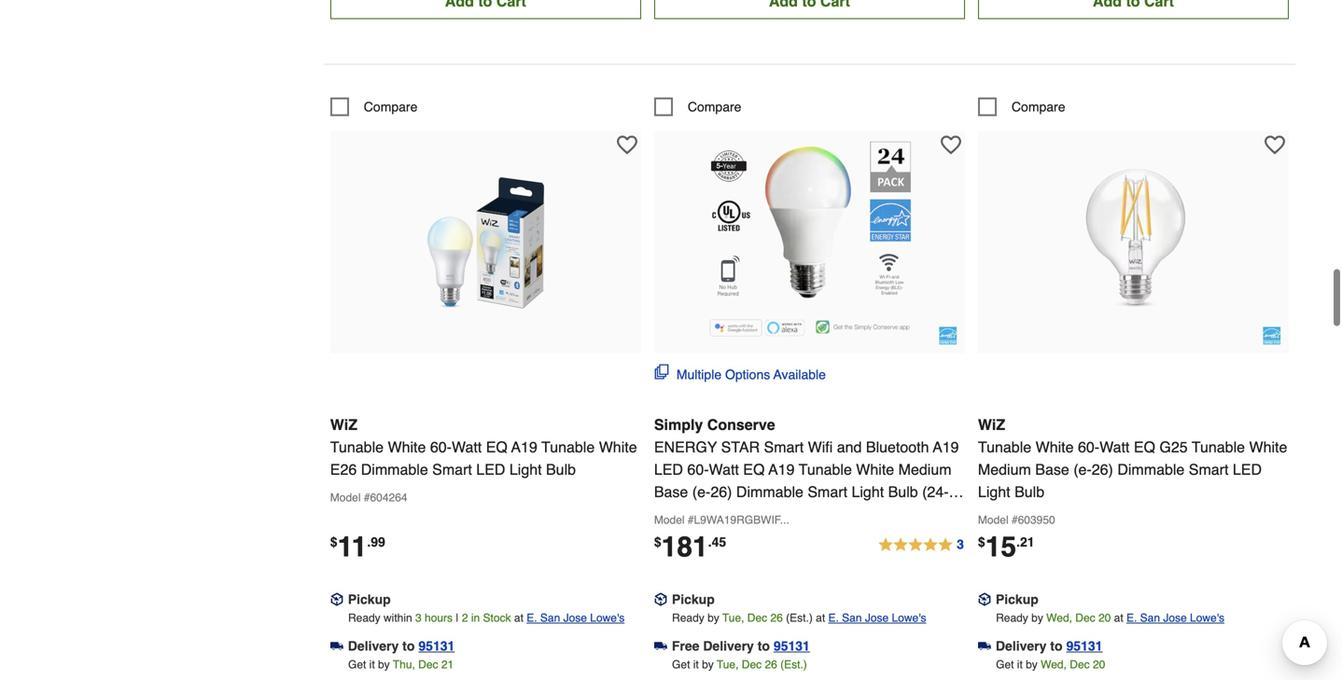 Task type: locate. For each thing, give the bounding box(es) containing it.
1 horizontal spatial model
[[654, 514, 685, 527]]

2 $ from the left
[[654, 535, 661, 550]]

dec for ready within 3 hours | 2 in stock at e. san jose lowe's
[[418, 658, 438, 672]]

ready for ready by tue, dec 26 (est.) at e. san jose lowe's
[[672, 612, 705, 625]]

2 horizontal spatial led
[[1233, 461, 1262, 478]]

0 horizontal spatial watt
[[452, 439, 482, 456]]

.45
[[708, 535, 726, 550]]

1 horizontal spatial ready
[[672, 612, 705, 625]]

bulb inside wiz tunable white 60-watt eq a19 tunable white e26 dimmable smart led light bulb
[[546, 461, 576, 478]]

1 horizontal spatial medium
[[978, 461, 1031, 478]]

1 horizontal spatial san
[[842, 612, 862, 625]]

delivery up get it by thu, dec 21
[[348, 639, 399, 654]]

2 get from the left
[[672, 658, 690, 672]]

truck filled image for free delivery to
[[654, 640, 667, 653]]

0 horizontal spatial #
[[364, 491, 370, 504]]

dec left 21
[[418, 658, 438, 672]]

by down free delivery to 95131
[[702, 658, 714, 672]]

dec down ready by wed, dec 20 at e. san jose lowe's
[[1070, 658, 1090, 672]]

2 horizontal spatial lowe's
[[1190, 612, 1225, 625]]

1 truck filled image from the left
[[330, 640, 343, 653]]

15
[[985, 531, 1017, 563]]

3 san from the left
[[1140, 612, 1160, 625]]

wed, up get it by wed, dec 20
[[1047, 612, 1072, 625]]

1 horizontal spatial compare
[[688, 99, 742, 114]]

wed, down ready by wed, dec 20 at e. san jose lowe's
[[1041, 658, 1067, 672]]

95131 button down ready by wed, dec 20 at e. san jose lowe's
[[1066, 637, 1103, 656]]

3 $ from the left
[[978, 535, 985, 550]]

1 horizontal spatial jose
[[865, 612, 889, 625]]

1 vertical spatial 3
[[415, 612, 422, 625]]

95131 button for 20
[[1066, 637, 1103, 656]]

(24-
[[922, 483, 949, 501]]

by for ready within 3 hours | 2 in stock at e. san jose lowe's
[[378, 658, 390, 672]]

2 delivery to 95131 from the left
[[996, 639, 1103, 654]]

95131 button down ready by tue, dec 26 (est.) at e. san jose lowe's
[[774, 637, 810, 656]]

truck filled image down pickup icon
[[330, 640, 343, 653]]

1 delivery from the left
[[348, 639, 399, 654]]

1 horizontal spatial 95131 button
[[774, 637, 810, 656]]

2 horizontal spatial 95131
[[1066, 639, 1103, 654]]

3 e. san jose lowe's button from the left
[[1127, 609, 1225, 628]]

1 horizontal spatial at
[[816, 612, 825, 625]]

1 led from the left
[[476, 461, 505, 478]]

0 horizontal spatial $
[[330, 535, 338, 550]]

compare
[[364, 99, 418, 114], [688, 99, 742, 114], [1012, 99, 1066, 114]]

g25
[[1160, 439, 1188, 456]]

2 horizontal spatial it
[[1017, 658, 1023, 672]]

3 e. from the left
[[1127, 612, 1137, 625]]

603950
[[1018, 514, 1055, 527]]

simply
[[654, 416, 703, 433]]

60- inside wiz tunable white 60-watt eq a19 tunable white e26 dimmable smart led light bulb
[[430, 439, 452, 456]]

to
[[402, 639, 415, 654], [758, 639, 770, 654], [1050, 639, 1063, 654]]

(est.) up free delivery to 95131
[[786, 612, 813, 625]]

dimmable inside simply conserve energy star smart wifi and bluetooth a19 led 60-watt eq a19 tunable white medium base (e-26) dimmable smart light bulb (24- pack) model # l9wa19rgbwif...
[[736, 483, 804, 501]]

2 horizontal spatial delivery
[[996, 639, 1047, 654]]

1 horizontal spatial wiz
[[978, 416, 1005, 433]]

26
[[771, 612, 783, 625], [765, 658, 777, 672]]

watt
[[452, 439, 482, 456], [1100, 439, 1130, 456], [709, 461, 739, 478]]

san
[[540, 612, 560, 625], [842, 612, 862, 625], [1140, 612, 1160, 625]]

smart inside wiz tunable white 60-watt eq a19 tunable white e26 dimmable smart led light bulb
[[432, 461, 472, 478]]

$ left .99
[[330, 535, 338, 550]]

wiz tunable white 60-watt eq a19 tunable white e26 dimmable smart led light bulb
[[330, 416, 637, 478]]

multiple options available
[[677, 367, 826, 382]]

a19 inside wiz tunable white 60-watt eq a19 tunable white e26 dimmable smart led light bulb
[[511, 439, 538, 456]]

delivery
[[348, 639, 399, 654], [703, 639, 754, 654], [996, 639, 1047, 654]]

light inside the wiz tunable white 60-watt eq g25 tunable white medium base (e-26) dimmable smart led light bulb
[[978, 483, 1011, 501]]

bulb
[[546, 461, 576, 478], [888, 483, 918, 501], [1015, 483, 1045, 501]]

delivery to 95131 up get it by wed, dec 20
[[996, 639, 1103, 654]]

$ for 15
[[978, 535, 985, 550]]

5013794751 element
[[330, 97, 418, 116]]

2 horizontal spatial get
[[996, 658, 1014, 672]]

2 e. from the left
[[828, 612, 839, 625]]

95131 button
[[419, 637, 455, 656], [774, 637, 810, 656], [1066, 637, 1103, 656]]

(est.) down ready by tue, dec 26 (est.) at e. san jose lowe's
[[781, 658, 807, 672]]

compare inside 5014020469 element
[[1012, 99, 1066, 114]]

0 horizontal spatial jose
[[563, 612, 587, 625]]

free delivery to 95131
[[672, 639, 810, 654]]

led
[[476, 461, 505, 478], [654, 461, 683, 478], [1233, 461, 1262, 478]]

$ inside $ 181 .45
[[654, 535, 661, 550]]

dimmable down 'g25'
[[1118, 461, 1185, 478]]

eq for a19
[[486, 439, 508, 456]]

delivery to 95131
[[348, 639, 455, 654], [996, 639, 1103, 654]]

pickup image down 181
[[654, 593, 667, 606]]

e. san jose lowe's button for lowe's
[[828, 609, 926, 628]]

0 horizontal spatial dimmable
[[361, 461, 428, 478]]

base inside simply conserve energy star smart wifi and bluetooth a19 led 60-watt eq a19 tunable white medium base (e-26) dimmable smart light bulb (24- pack) model # l9wa19rgbwif...
[[654, 483, 688, 501]]

5013366517 element
[[654, 97, 742, 116]]

0 vertical spatial 26
[[771, 612, 783, 625]]

# up $ 181 .45
[[688, 514, 694, 527]]

medium up model # 603950
[[978, 461, 1031, 478]]

1 horizontal spatial pickup image
[[978, 593, 991, 606]]

it
[[369, 658, 375, 672], [693, 658, 699, 672], [1017, 658, 1023, 672]]

1 vertical spatial (e-
[[692, 483, 711, 501]]

0 horizontal spatial delivery to 95131
[[348, 639, 455, 654]]

2 medium from the left
[[978, 461, 1031, 478]]

3 it from the left
[[1017, 658, 1023, 672]]

lowe's
[[590, 612, 625, 625], [892, 612, 926, 625], [1190, 612, 1225, 625]]

$
[[330, 535, 338, 550], [654, 535, 661, 550], [978, 535, 985, 550]]

1 lowe's from the left
[[590, 612, 625, 625]]

1 vertical spatial 26)
[[711, 483, 732, 501]]

heart outline image
[[617, 135, 637, 155], [1265, 135, 1285, 155]]

model inside simply conserve energy star smart wifi and bluetooth a19 led 60-watt eq a19 tunable white medium base (e-26) dimmable smart light bulb (24- pack) model # l9wa19rgbwif...
[[654, 514, 685, 527]]

2 95131 button from the left
[[774, 637, 810, 656]]

1 horizontal spatial pickup
[[672, 592, 715, 607]]

to up thu,
[[402, 639, 415, 654]]

0 horizontal spatial pickup
[[348, 592, 391, 607]]

by up get it by wed, dec 20
[[1032, 612, 1043, 625]]

base up pack)
[[654, 483, 688, 501]]

by down ready by wed, dec 20 at e. san jose lowe's
[[1026, 658, 1038, 672]]

1 get from the left
[[348, 658, 366, 672]]

1 horizontal spatial base
[[1035, 461, 1070, 478]]

1 compare from the left
[[364, 99, 418, 114]]

delivery for get it by thu, dec 21
[[348, 639, 399, 654]]

tue, up free delivery to 95131
[[722, 612, 744, 625]]

2 horizontal spatial light
[[978, 483, 1011, 501]]

1 horizontal spatial delivery to 95131
[[996, 639, 1103, 654]]

get for get it by tue, dec 26 (est.)
[[672, 658, 690, 672]]

0 horizontal spatial delivery
[[348, 639, 399, 654]]

0 horizontal spatial it
[[369, 658, 375, 672]]

(e- inside the wiz tunable white 60-watt eq g25 tunable white medium base (e-26) dimmable smart led light bulb
[[1074, 461, 1092, 478]]

2 horizontal spatial dimmable
[[1118, 461, 1185, 478]]

2 horizontal spatial e.
[[1127, 612, 1137, 625]]

0 vertical spatial tue,
[[722, 612, 744, 625]]

compare for 5014020469 element
[[1012, 99, 1066, 114]]

dimmable up 604264
[[361, 461, 428, 478]]

60-
[[430, 439, 452, 456], [1078, 439, 1100, 456], [687, 461, 709, 478]]

0 horizontal spatial eq
[[486, 439, 508, 456]]

bluetooth
[[866, 439, 929, 456]]

2 ready from the left
[[672, 612, 705, 625]]

e.
[[527, 612, 537, 625], [828, 612, 839, 625], [1127, 612, 1137, 625]]

$ inside $ 11 .99
[[330, 535, 338, 550]]

26 down free delivery to 95131
[[765, 658, 777, 672]]

pickup image for free delivery to
[[654, 593, 667, 606]]

1 horizontal spatial light
[[852, 483, 884, 501]]

dimmable inside wiz tunable white 60-watt eq a19 tunable white e26 dimmable smart led light bulb
[[361, 461, 428, 478]]

2 horizontal spatial model
[[978, 514, 1009, 527]]

1 medium from the left
[[899, 461, 952, 478]]

model up 181
[[654, 514, 685, 527]]

1 horizontal spatial bulb
[[888, 483, 918, 501]]

0 vertical spatial 3
[[957, 537, 964, 552]]

dec up free delivery to 95131
[[747, 612, 767, 625]]

1 horizontal spatial 3
[[957, 537, 964, 552]]

1 horizontal spatial watt
[[709, 461, 739, 478]]

truck filled image
[[330, 640, 343, 653], [654, 640, 667, 653]]

20
[[1099, 612, 1111, 625], [1093, 658, 1105, 672]]

2 san from the left
[[842, 612, 862, 625]]

2 horizontal spatial eq
[[1134, 439, 1156, 456]]

60- inside the wiz tunable white 60-watt eq g25 tunable white medium base (e-26) dimmable smart led light bulb
[[1078, 439, 1100, 456]]

1 horizontal spatial (e-
[[1074, 461, 1092, 478]]

actual price $11.99 element
[[330, 531, 385, 563]]

1 vertical spatial (est.)
[[781, 658, 807, 672]]

by left thu,
[[378, 658, 390, 672]]

wiz
[[330, 416, 357, 433], [978, 416, 1005, 433]]

0 horizontal spatial get
[[348, 658, 366, 672]]

by
[[708, 612, 719, 625], [1032, 612, 1043, 625], [378, 658, 390, 672], [702, 658, 714, 672], [1026, 658, 1038, 672]]

1 e. san jose lowe's button from the left
[[527, 609, 625, 628]]

95131 down ready by wed, dec 20 at e. san jose lowe's
[[1066, 639, 1103, 654]]

0 horizontal spatial 95131
[[419, 639, 455, 654]]

2 horizontal spatial pickup
[[996, 592, 1039, 607]]

white
[[388, 439, 426, 456], [599, 439, 637, 456], [1036, 439, 1074, 456], [1249, 439, 1288, 456], [856, 461, 894, 478]]

model down e26
[[330, 491, 361, 504]]

1 horizontal spatial energy star qualified image
[[1263, 327, 1282, 345]]

pickup up free
[[672, 592, 715, 607]]

dec up get it by wed, dec 20
[[1076, 612, 1096, 625]]

2 truck filled image from the left
[[654, 640, 667, 653]]

3 left hours
[[415, 612, 422, 625]]

0 horizontal spatial medium
[[899, 461, 952, 478]]

1 horizontal spatial 26)
[[1092, 461, 1113, 478]]

tunable inside simply conserve energy star smart wifi and bluetooth a19 led 60-watt eq a19 tunable white medium base (e-26) dimmable smart light bulb (24- pack) model # l9wa19rgbwif...
[[799, 461, 852, 478]]

0 horizontal spatial a19
[[511, 439, 538, 456]]

3 pickup from the left
[[996, 592, 1039, 607]]

compare inside 5013794751 element
[[364, 99, 418, 114]]

delivery to 95131 up get it by thu, dec 21
[[348, 639, 455, 654]]

2 horizontal spatial ready
[[996, 612, 1028, 625]]

26) inside simply conserve energy star smart wifi and bluetooth a19 led 60-watt eq a19 tunable white medium base (e-26) dimmable smart light bulb (24- pack) model # l9wa19rgbwif...
[[711, 483, 732, 501]]

dimmable
[[361, 461, 428, 478], [1118, 461, 1185, 478], [736, 483, 804, 501]]

1 ready from the left
[[348, 612, 381, 625]]

ready
[[348, 612, 381, 625], [672, 612, 705, 625], [996, 612, 1028, 625]]

2 pickup image from the left
[[978, 593, 991, 606]]

options
[[725, 367, 770, 382]]

wiz inside wiz tunable white 60-watt eq a19 tunable white e26 dimmable smart led light bulb
[[330, 416, 357, 433]]

eq inside wiz tunable white 60-watt eq a19 tunable white e26 dimmable smart led light bulb
[[486, 439, 508, 456]]

(est.)
[[786, 612, 813, 625], [781, 658, 807, 672]]

0 vertical spatial base
[[1035, 461, 1070, 478]]

95131 up 21
[[419, 639, 455, 654]]

3 95131 from the left
[[1066, 639, 1103, 654]]

dec down free delivery to 95131
[[742, 658, 762, 672]]

2 horizontal spatial watt
[[1100, 439, 1130, 456]]

delivery to 95131 for thu, dec 21
[[348, 639, 455, 654]]

1 wiz from the left
[[330, 416, 357, 433]]

1 horizontal spatial e. san jose lowe's button
[[828, 609, 926, 628]]

3 inside 5 stars image
[[957, 537, 964, 552]]

1 pickup image from the left
[[654, 593, 667, 606]]

0 horizontal spatial heart outline image
[[617, 135, 637, 155]]

1 horizontal spatial e.
[[828, 612, 839, 625]]

ready left within at the bottom left of page
[[348, 612, 381, 625]]

medium inside the wiz tunable white 60-watt eq g25 tunable white medium base (e-26) dimmable smart led light bulb
[[978, 461, 1031, 478]]

pickup right pickup icon
[[348, 592, 391, 607]]

# up .99
[[364, 491, 370, 504]]

2 led from the left
[[654, 461, 683, 478]]

0 horizontal spatial e.
[[527, 612, 537, 625]]

20 down ready by wed, dec 20 at e. san jose lowe's
[[1093, 658, 1105, 672]]

light
[[510, 461, 542, 478], [852, 483, 884, 501], [978, 483, 1011, 501]]

ready up get it by wed, dec 20
[[996, 612, 1028, 625]]

pickup image for delivery to
[[978, 593, 991, 606]]

dimmable up l9wa19rgbwif...
[[736, 483, 804, 501]]

0 horizontal spatial ready
[[348, 612, 381, 625]]

3 ready from the left
[[996, 612, 1028, 625]]

20 up get it by wed, dec 20
[[1099, 612, 1111, 625]]

dec
[[747, 612, 767, 625], [1076, 612, 1096, 625], [418, 658, 438, 672], [742, 658, 762, 672], [1070, 658, 1090, 672]]

60- inside simply conserve energy star smart wifi and bluetooth a19 led 60-watt eq a19 tunable white medium base (e-26) dimmable smart light bulb (24- pack) model # l9wa19rgbwif...
[[687, 461, 709, 478]]

model up 15
[[978, 514, 1009, 527]]

1 delivery to 95131 from the left
[[348, 639, 455, 654]]

$ down pack)
[[654, 535, 661, 550]]

to up get it by wed, dec 20
[[1050, 639, 1063, 654]]

0 horizontal spatial (e-
[[692, 483, 711, 501]]

3
[[957, 537, 964, 552], [415, 612, 422, 625]]

1 vertical spatial base
[[654, 483, 688, 501]]

3 delivery from the left
[[996, 639, 1047, 654]]

compare inside 5013366517 element
[[688, 99, 742, 114]]

0 vertical spatial 26)
[[1092, 461, 1113, 478]]

0 horizontal spatial 95131 button
[[419, 637, 455, 656]]

60- for (e-
[[1078, 439, 1100, 456]]

light inside simply conserve energy star smart wifi and bluetooth a19 led 60-watt eq a19 tunable white medium base (e-26) dimmable smart light bulb (24- pack) model # l9wa19rgbwif...
[[852, 483, 884, 501]]

3 led from the left
[[1233, 461, 1262, 478]]

heart outline image
[[941, 135, 961, 155]]

to up get it by tue, dec 26 (est.)
[[758, 639, 770, 654]]

pickup image
[[654, 593, 667, 606], [978, 593, 991, 606]]

pickup for ready by wed, dec 20 at e. san jose lowe's
[[996, 592, 1039, 607]]

11
[[338, 531, 367, 563]]

1 san from the left
[[540, 612, 560, 625]]

# for wiz tunable white 60-watt eq a19 tunable white e26 dimmable smart led light bulb
[[364, 491, 370, 504]]

free
[[672, 639, 700, 654]]

truck filled image left free
[[654, 640, 667, 653]]

compare for 5013366517 element
[[688, 99, 742, 114]]

wiz for wiz tunable white 60-watt eq g25 tunable white medium base (e-26) dimmable smart led light bulb
[[978, 416, 1005, 433]]

2 95131 from the left
[[774, 639, 810, 654]]

smart
[[764, 439, 804, 456], [432, 461, 472, 478], [1189, 461, 1229, 478], [808, 483, 848, 501]]

base inside the wiz tunable white 60-watt eq g25 tunable white medium base (e-26) dimmable smart led light bulb
[[1035, 461, 1070, 478]]

0 horizontal spatial to
[[402, 639, 415, 654]]

at
[[514, 612, 524, 625], [816, 612, 825, 625], [1114, 612, 1124, 625]]

26 up free delivery to 95131
[[771, 612, 783, 625]]

3 to from the left
[[1050, 639, 1063, 654]]

1 horizontal spatial #
[[688, 514, 694, 527]]

l9wa19rgbwif...
[[694, 514, 790, 527]]

1 horizontal spatial 60-
[[687, 461, 709, 478]]

dimmable inside the wiz tunable white 60-watt eq g25 tunable white medium base (e-26) dimmable smart led light bulb
[[1118, 461, 1185, 478]]

# up ".21"
[[1012, 514, 1018, 527]]

1 95131 button from the left
[[419, 637, 455, 656]]

tue, down free delivery to 95131
[[717, 658, 739, 672]]

#
[[364, 491, 370, 504], [688, 514, 694, 527], [1012, 514, 1018, 527]]

95131 button for 21
[[419, 637, 455, 656]]

2 horizontal spatial 95131 button
[[1066, 637, 1103, 656]]

1 horizontal spatial truck filled image
[[654, 640, 667, 653]]

energy star qualified image inside simply conserveenergy star smart wifi and bluetooth a19 led 60-watt eq a19 tunable white medium base (e-26) dimmable smart light bulb (24-pack) element
[[939, 327, 958, 345]]

eq
[[486, 439, 508, 456], [1134, 439, 1156, 456], [743, 461, 765, 478]]

base
[[1035, 461, 1070, 478], [654, 483, 688, 501]]

1 horizontal spatial dimmable
[[736, 483, 804, 501]]

2 wiz from the left
[[978, 416, 1005, 433]]

model
[[330, 491, 361, 504], [654, 514, 685, 527], [978, 514, 1009, 527]]

1 pickup from the left
[[348, 592, 391, 607]]

light inside wiz tunable white 60-watt eq a19 tunable white e26 dimmable smart led light bulb
[[510, 461, 542, 478]]

1 horizontal spatial to
[[758, 639, 770, 654]]

jose
[[563, 612, 587, 625], [865, 612, 889, 625], [1163, 612, 1187, 625]]

1 it from the left
[[369, 658, 375, 672]]

eq for g25
[[1134, 439, 1156, 456]]

$ 181 .45
[[654, 531, 726, 563]]

available
[[774, 367, 826, 382]]

2 lowe's from the left
[[892, 612, 926, 625]]

tunable
[[330, 439, 384, 456], [542, 439, 595, 456], [978, 439, 1032, 456], [1192, 439, 1245, 456], [799, 461, 852, 478]]

wiz inside the wiz tunable white 60-watt eq g25 tunable white medium base (e-26) dimmable smart led light bulb
[[978, 416, 1005, 433]]

tue,
[[722, 612, 744, 625], [717, 658, 739, 672]]

95131 down ready by tue, dec 26 (est.) at e. san jose lowe's
[[774, 639, 810, 654]]

95131 button up 21
[[419, 637, 455, 656]]

1 95131 from the left
[[419, 639, 455, 654]]

0 horizontal spatial energy star qualified image
[[939, 327, 958, 345]]

2 horizontal spatial #
[[1012, 514, 1018, 527]]

delivery up get it by wed, dec 20
[[996, 639, 1047, 654]]

conserve
[[707, 416, 775, 433]]

1 to from the left
[[402, 639, 415, 654]]

medium up (24-
[[899, 461, 952, 478]]

e. san jose lowe's button
[[527, 609, 625, 628], [828, 609, 926, 628], [1127, 609, 1225, 628]]

medium
[[899, 461, 952, 478], [978, 461, 1031, 478]]

eq inside the wiz tunable white 60-watt eq g25 tunable white medium base (e-26) dimmable smart led light bulb
[[1134, 439, 1156, 456]]

3 95131 button from the left
[[1066, 637, 1103, 656]]

1 horizontal spatial eq
[[743, 461, 765, 478]]

1 horizontal spatial $
[[654, 535, 661, 550]]

181
[[661, 531, 708, 563]]

2 compare from the left
[[688, 99, 742, 114]]

pickup for ready by tue, dec 26 (est.) at e. san jose lowe's
[[672, 592, 715, 607]]

base up the 603950
[[1035, 461, 1070, 478]]

watt for 26)
[[1100, 439, 1130, 456]]

0 horizontal spatial wiz
[[330, 416, 357, 433]]

1 horizontal spatial delivery
[[703, 639, 754, 654]]

$ for 181
[[654, 535, 661, 550]]

2 e. san jose lowe's button from the left
[[828, 609, 926, 628]]

(e-
[[1074, 461, 1092, 478], [692, 483, 711, 501]]

2 energy star qualified image from the left
[[1263, 327, 1282, 345]]

wed,
[[1047, 612, 1072, 625], [1041, 658, 1067, 672]]

1 horizontal spatial heart outline image
[[1265, 135, 1285, 155]]

26)
[[1092, 461, 1113, 478], [711, 483, 732, 501]]

1 horizontal spatial it
[[693, 658, 699, 672]]

pickup image up truck filled image
[[978, 593, 991, 606]]

1 horizontal spatial lowe's
[[892, 612, 926, 625]]

pickup
[[348, 592, 391, 607], [672, 592, 715, 607], [996, 592, 1039, 607]]

0 horizontal spatial pickup image
[[654, 593, 667, 606]]

3 compare from the left
[[1012, 99, 1066, 114]]

0 horizontal spatial light
[[510, 461, 542, 478]]

a19
[[511, 439, 538, 456], [933, 439, 959, 456], [769, 461, 795, 478]]

1 e. from the left
[[527, 612, 537, 625]]

$ inside $ 15 .21
[[978, 535, 985, 550]]

1 horizontal spatial 95131
[[774, 639, 810, 654]]

(e- inside simply conserve energy star smart wifi and bluetooth a19 led 60-watt eq a19 tunable white medium base (e-26) dimmable smart light bulb (24- pack) model # l9wa19rgbwif...
[[692, 483, 711, 501]]

in
[[471, 612, 480, 625]]

1 energy star qualified image from the left
[[939, 327, 958, 345]]

2 horizontal spatial $
[[978, 535, 985, 550]]

2 horizontal spatial e. san jose lowe's button
[[1127, 609, 1225, 628]]

e26
[[330, 461, 357, 478]]

2 pickup from the left
[[672, 592, 715, 607]]

delivery up get it by tue, dec 26 (est.)
[[703, 639, 754, 654]]

get
[[348, 658, 366, 672], [672, 658, 690, 672], [996, 658, 1014, 672]]

watt inside wiz tunable white 60-watt eq a19 tunable white e26 dimmable smart led light bulb
[[452, 439, 482, 456]]

2 at from the left
[[816, 612, 825, 625]]

3 get from the left
[[996, 658, 1014, 672]]

0 horizontal spatial 26)
[[711, 483, 732, 501]]

model for tunable white 60-watt eq a19 tunable white e26 dimmable smart led light bulb
[[330, 491, 361, 504]]

0 horizontal spatial e. san jose lowe's button
[[527, 609, 625, 628]]

0 horizontal spatial san
[[540, 612, 560, 625]]

pickup down actual price $15.21 element
[[996, 592, 1039, 607]]

0 vertical spatial (e-
[[1074, 461, 1092, 478]]

2 horizontal spatial 60-
[[1078, 439, 1100, 456]]

0 horizontal spatial led
[[476, 461, 505, 478]]

watt inside the wiz tunable white 60-watt eq g25 tunable white medium base (e-26) dimmable smart led light bulb
[[1100, 439, 1130, 456]]

2 horizontal spatial bulb
[[1015, 483, 1045, 501]]

95131
[[419, 639, 455, 654], [774, 639, 810, 654], [1066, 639, 1103, 654]]

2 it from the left
[[693, 658, 699, 672]]

$ down model # 603950
[[978, 535, 985, 550]]

1 $ from the left
[[330, 535, 338, 550]]

ready up free
[[672, 612, 705, 625]]

3 left 15
[[957, 537, 964, 552]]

energy star qualified image
[[939, 327, 958, 345], [1263, 327, 1282, 345]]

0 horizontal spatial 60-
[[430, 439, 452, 456]]



Task type: describe. For each thing, give the bounding box(es) containing it.
get it by wed, dec 20
[[996, 658, 1105, 672]]

1 jose from the left
[[563, 612, 587, 625]]

21
[[441, 658, 454, 672]]

delivery for get it by wed, dec 20
[[996, 639, 1047, 654]]

ready for ready within 3 hours | 2 in stock at e. san jose lowe's
[[348, 612, 381, 625]]

.99
[[367, 535, 385, 550]]

led inside simply conserve energy star smart wifi and bluetooth a19 led 60-watt eq a19 tunable white medium base (e-26) dimmable smart light bulb (24- pack) model # l9wa19rgbwif...
[[654, 461, 683, 478]]

2
[[462, 612, 468, 625]]

get for get it by wed, dec 20
[[996, 658, 1014, 672]]

|
[[456, 612, 459, 625]]

multiple
[[677, 367, 722, 382]]

get it by tue, dec 26 (est.)
[[672, 658, 807, 672]]

2 delivery from the left
[[703, 639, 754, 654]]

$ for 11
[[330, 535, 338, 550]]

wiz tunable white 60-watt eq g25 tunable white medium base (e-26) dimmable smart led light bulb image
[[1031, 140, 1236, 346]]

1 heart outline image from the left
[[617, 135, 637, 155]]

thu,
[[393, 658, 415, 672]]

energy star qualified image for wiztunable white 60-watt eq g25 tunable white medium base (e-26) dimmable smart led light bulb element
[[1263, 327, 1282, 345]]

led inside the wiz tunable white 60-watt eq g25 tunable white medium base (e-26) dimmable smart led light bulb
[[1233, 461, 1262, 478]]

3 at from the left
[[1114, 612, 1124, 625]]

$ 15 .21
[[978, 531, 1035, 563]]

and
[[837, 439, 862, 456]]

2 horizontal spatial a19
[[933, 439, 959, 456]]

26) inside the wiz tunable white 60-watt eq g25 tunable white medium base (e-26) dimmable smart led light bulb
[[1092, 461, 1113, 478]]

wiz tunable white 60-watt eq g25 tunable white medium base (e-26) dimmable smart led light bulb
[[978, 416, 1288, 501]]

2 to from the left
[[758, 639, 770, 654]]

eq inside simply conserve energy star smart wifi and bluetooth a19 led 60-watt eq a19 tunable white medium base (e-26) dimmable smart light bulb (24- pack) model # l9wa19rgbwif...
[[743, 461, 765, 478]]

2 heart outline image from the left
[[1265, 135, 1285, 155]]

actual price $15.21 element
[[978, 531, 1035, 563]]

it for wed, dec 20
[[1017, 658, 1023, 672]]

ready for ready by wed, dec 20 at e. san jose lowe's
[[996, 612, 1028, 625]]

star
[[721, 439, 760, 456]]

within
[[384, 612, 412, 625]]

0 vertical spatial (est.)
[[786, 612, 813, 625]]

it for thu, dec 21
[[369, 658, 375, 672]]

bulb inside the wiz tunable white 60-watt eq g25 tunable white medium base (e-26) dimmable smart led light bulb
[[1015, 483, 1045, 501]]

0 vertical spatial 20
[[1099, 612, 1111, 625]]

95131 for get it by thu, dec 21
[[419, 639, 455, 654]]

simply conserveenergy star smart wifi and bluetooth a19 led 60-watt eq a19 tunable white medium base (e-26) dimmable smart light bulb (24-pack) element
[[654, 131, 965, 353]]

5014020469 element
[[978, 97, 1066, 116]]

ready by tue, dec 26 (est.) at e. san jose lowe's
[[672, 612, 926, 625]]

3 button
[[878, 534, 965, 557]]

white inside simply conserve energy star smart wifi and bluetooth a19 led 60-watt eq a19 tunable white medium base (e-26) dimmable smart light bulb (24- pack) model # l9wa19rgbwif...
[[856, 461, 894, 478]]

model # 604264
[[330, 491, 407, 504]]

1 horizontal spatial a19
[[769, 461, 795, 478]]

$ 11 .99
[[330, 531, 385, 563]]

wifi
[[808, 439, 833, 456]]

e. san jose lowe's button for san
[[527, 609, 625, 628]]

compare for 5013794751 element
[[364, 99, 418, 114]]

stock
[[483, 612, 511, 625]]

it for tue, dec 26
[[693, 658, 699, 672]]

dec for ready by wed, dec 20 at e. san jose lowe's
[[1070, 658, 1090, 672]]

0 vertical spatial wed,
[[1047, 612, 1072, 625]]

smart inside the wiz tunable white 60-watt eq g25 tunable white medium base (e-26) dimmable smart led light bulb
[[1189, 461, 1229, 478]]

1 vertical spatial tue,
[[717, 658, 739, 672]]

dec for ready by tue, dec 26 (est.) at e. san jose lowe's
[[742, 658, 762, 672]]

medium inside simply conserve energy star smart wifi and bluetooth a19 led 60-watt eq a19 tunable white medium base (e-26) dimmable smart light bulb (24- pack) model # l9wa19rgbwif...
[[899, 461, 952, 478]]

energy star qualified image for simply conserveenergy star smart wifi and bluetooth a19 led 60-watt eq a19 tunable white medium base (e-26) dimmable smart light bulb (24-pack) element
[[939, 327, 958, 345]]

60- for smart
[[430, 439, 452, 456]]

1 vertical spatial wed,
[[1041, 658, 1067, 672]]

truck filled image
[[978, 640, 991, 653]]

truck filled image for delivery to
[[330, 640, 343, 653]]

604264
[[370, 491, 407, 504]]

simply conserve energy star smart wifi and bluetooth a19 led 60-watt eq a19 tunable white medium base (e-26) dimmable smart light bulb (24- pack) model # l9wa19rgbwif...
[[654, 416, 959, 527]]

hours
[[425, 612, 453, 625]]

95131 for get it by wed, dec 20
[[1066, 639, 1103, 654]]

3 lowe's from the left
[[1190, 612, 1225, 625]]

model for tunable white 60-watt eq g25 tunable white medium base (e-26) dimmable smart led light bulb
[[978, 514, 1009, 527]]

wiztunable white 60-watt eq g25 tunable white medium base (e-26) dimmable smart led light bulb element
[[978, 131, 1289, 353]]

by for ready by tue, dec 26 (est.) at e. san jose lowe's
[[702, 658, 714, 672]]

1 vertical spatial 26
[[765, 658, 777, 672]]

bulb inside simply conserve energy star smart wifi and bluetooth a19 led 60-watt eq a19 tunable white medium base (e-26) dimmable smart light bulb (24- pack) model # l9wa19rgbwif...
[[888, 483, 918, 501]]

1 at from the left
[[514, 612, 524, 625]]

model # 603950
[[978, 514, 1055, 527]]

by up free delivery to 95131
[[708, 612, 719, 625]]

to for ready by
[[1050, 639, 1063, 654]]

delivery to 95131 for wed, dec 20
[[996, 639, 1103, 654]]

# for wiz tunable white 60-watt eq g25 tunable white medium base (e-26) dimmable smart led light bulb
[[1012, 514, 1018, 527]]

3 jose from the left
[[1163, 612, 1187, 625]]

simply conserve energy star smart wifi and bluetooth a19 led 60-watt eq a19 tunable white medium base (e-26) dimmable smart light bulb (24-pack) image
[[707, 140, 912, 346]]

pickup for ready within 3 hours | 2 in stock at e. san jose lowe's
[[348, 592, 391, 607]]

pack)
[[654, 506, 692, 523]]

energy
[[654, 439, 717, 456]]

wiz for wiz tunable white 60-watt eq a19 tunable white e26 dimmable smart led light bulb
[[330, 416, 357, 433]]

to for ready within
[[402, 639, 415, 654]]

multiple options available link
[[654, 364, 826, 384]]

ready by wed, dec 20 at e. san jose lowe's
[[996, 612, 1225, 625]]

# inside simply conserve energy star smart wifi and bluetooth a19 led 60-watt eq a19 tunable white medium base (e-26) dimmable smart light bulb (24- pack) model # l9wa19rgbwif...
[[688, 514, 694, 527]]

by for ready by wed, dec 20 at e. san jose lowe's
[[1026, 658, 1038, 672]]

.21
[[1017, 535, 1035, 550]]

actual price $181.45 element
[[654, 531, 726, 563]]

get it by thu, dec 21
[[348, 658, 454, 672]]

led inside wiz tunable white 60-watt eq a19 tunable white e26 dimmable smart led light bulb
[[476, 461, 505, 478]]

0 horizontal spatial 3
[[415, 612, 422, 625]]

2 jose from the left
[[865, 612, 889, 625]]

wiz tunable white 60-watt eq a19 tunable white e26 dimmable smart led light bulb image
[[383, 140, 588, 346]]

get for get it by thu, dec 21
[[348, 658, 366, 672]]

pickup image
[[330, 593, 343, 606]]

watt for led
[[452, 439, 482, 456]]

1 vertical spatial 20
[[1093, 658, 1105, 672]]

95131 button for 26
[[774, 637, 810, 656]]

ready within 3 hours | 2 in stock at e. san jose lowe's
[[348, 612, 625, 625]]

5 stars image
[[878, 534, 965, 557]]

watt inside simply conserve energy star smart wifi and bluetooth a19 led 60-watt eq a19 tunable white medium base (e-26) dimmable smart light bulb (24- pack) model # l9wa19rgbwif...
[[709, 461, 739, 478]]



Task type: vqa. For each thing, say whether or not it's contained in the screenshot.
Resources for Pros
no



